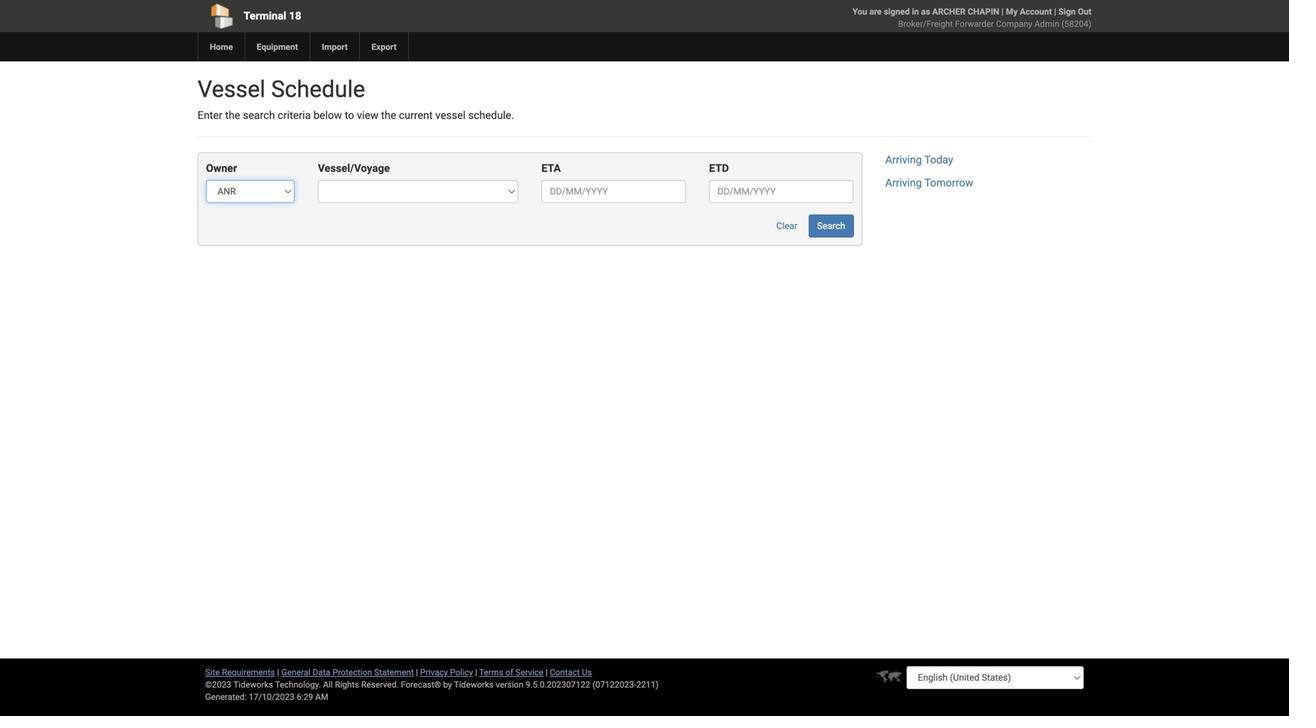 Task type: vqa. For each thing, say whether or not it's contained in the screenshot.
1st 898-
no



Task type: describe. For each thing, give the bounding box(es) containing it.
us
[[582, 667, 592, 677]]

broker/freight
[[899, 19, 953, 29]]

to
[[345, 109, 354, 122]]

contact us link
[[550, 667, 592, 677]]

my account link
[[1006, 7, 1052, 17]]

contact
[[550, 667, 580, 677]]

2 the from the left
[[381, 109, 396, 122]]

general data protection statement link
[[281, 667, 414, 677]]

| up forecast®
[[416, 667, 418, 677]]

6:29
[[297, 692, 313, 702]]

you
[[853, 7, 868, 17]]

rights
[[335, 680, 359, 690]]

arriving for arriving tomorrow
[[886, 176, 922, 189]]

import link
[[310, 32, 359, 61]]

my
[[1006, 7, 1018, 17]]

am
[[315, 692, 329, 702]]

arriving tomorrow link
[[886, 176, 974, 189]]

criteria
[[278, 109, 311, 122]]

clear button
[[768, 214, 806, 238]]

| up tideworks
[[475, 667, 477, 677]]

arriving today
[[886, 153, 954, 166]]

(58204)
[[1062, 19, 1092, 29]]

company
[[997, 19, 1033, 29]]

home
[[210, 42, 233, 52]]

current
[[399, 109, 433, 122]]

arriving today link
[[886, 153, 954, 166]]

view
[[357, 109, 379, 122]]

privacy policy link
[[420, 667, 473, 677]]

account
[[1020, 7, 1052, 17]]

protection
[[333, 667, 372, 677]]

export
[[372, 42, 397, 52]]

terminal 18
[[244, 10, 301, 22]]

terminal 18 link
[[198, 0, 557, 32]]

search
[[818, 221, 846, 231]]

vessel schedule enter the search criteria below to view the current vessel schedule.
[[198, 76, 514, 122]]

17/10/2023
[[249, 692, 295, 702]]

statement
[[374, 667, 414, 677]]

site
[[205, 667, 220, 677]]

site requirements link
[[205, 667, 275, 677]]

of
[[506, 667, 514, 677]]

equipment link
[[245, 32, 310, 61]]

| left the sign
[[1055, 7, 1057, 17]]

site requirements | general data protection statement | privacy policy | terms of service | contact us ©2023 tideworks technology. all rights reserved. forecast® by tideworks version 9.5.0.202307122 (07122023-2211) generated: 17/10/2023 6:29 am
[[205, 667, 659, 702]]

search button
[[809, 214, 854, 238]]

archer
[[933, 7, 966, 17]]

generated:
[[205, 692, 247, 702]]

| left general
[[277, 667, 279, 677]]

1 the from the left
[[225, 109, 240, 122]]

are
[[870, 7, 882, 17]]



Task type: locate. For each thing, give the bounding box(es) containing it.
2211)
[[637, 680, 659, 690]]

sign out link
[[1059, 7, 1092, 17]]

tomorrow
[[925, 176, 974, 189]]

(07122023-
[[593, 680, 637, 690]]

enter
[[198, 109, 223, 122]]

policy
[[450, 667, 473, 677]]

©2023 tideworks
[[205, 680, 273, 690]]

home link
[[198, 32, 245, 61]]

0 horizontal spatial the
[[225, 109, 240, 122]]

out
[[1078, 7, 1092, 17]]

in
[[912, 7, 919, 17]]

equipment
[[257, 42, 298, 52]]

ETA text field
[[542, 180, 686, 203]]

forecast®
[[401, 680, 441, 690]]

terms of service link
[[479, 667, 544, 677]]

the
[[225, 109, 240, 122], [381, 109, 396, 122]]

the right view
[[381, 109, 396, 122]]

reserved.
[[361, 680, 399, 690]]

vessel
[[198, 76, 266, 103]]

| up 9.5.0.202307122
[[546, 667, 548, 677]]

the right enter
[[225, 109, 240, 122]]

general
[[281, 667, 311, 677]]

1 vertical spatial arriving
[[886, 176, 922, 189]]

schedule
[[271, 76, 365, 103]]

| left my in the top of the page
[[1002, 7, 1004, 17]]

service
[[516, 667, 544, 677]]

terms
[[479, 667, 504, 677]]

tideworks
[[454, 680, 494, 690]]

version
[[496, 680, 524, 690]]

18
[[289, 10, 301, 22]]

schedule.
[[468, 109, 514, 122]]

1 horizontal spatial the
[[381, 109, 396, 122]]

0 vertical spatial arriving
[[886, 153, 922, 166]]

data
[[313, 667, 331, 677]]

|
[[1002, 7, 1004, 17], [1055, 7, 1057, 17], [277, 667, 279, 677], [416, 667, 418, 677], [475, 667, 477, 677], [546, 667, 548, 677]]

clear
[[777, 221, 798, 231]]

all
[[323, 680, 333, 690]]

signed
[[884, 7, 910, 17]]

eta
[[542, 162, 561, 175]]

sign
[[1059, 7, 1076, 17]]

arriving for arriving today
[[886, 153, 922, 166]]

arriving tomorrow
[[886, 176, 974, 189]]

by
[[443, 680, 452, 690]]

technology.
[[275, 680, 321, 690]]

owner
[[206, 162, 237, 175]]

below
[[314, 109, 342, 122]]

terminal
[[244, 10, 286, 22]]

search
[[243, 109, 275, 122]]

as
[[922, 7, 931, 17]]

vessel
[[436, 109, 466, 122]]

you are signed in as archer chapin | my account | sign out broker/freight forwarder company admin (58204)
[[853, 7, 1092, 29]]

arriving up arriving tomorrow link
[[886, 153, 922, 166]]

admin
[[1035, 19, 1060, 29]]

etd
[[709, 162, 729, 175]]

9.5.0.202307122
[[526, 680, 591, 690]]

forwarder
[[956, 19, 994, 29]]

export link
[[359, 32, 408, 61]]

chapin
[[968, 7, 1000, 17]]

arriving down arriving today at the top right
[[886, 176, 922, 189]]

privacy
[[420, 667, 448, 677]]

ETD text field
[[709, 180, 854, 203]]

today
[[925, 153, 954, 166]]

1 arriving from the top
[[886, 153, 922, 166]]

2 arriving from the top
[[886, 176, 922, 189]]

import
[[322, 42, 348, 52]]

vessel/voyage
[[318, 162, 390, 175]]

requirements
[[222, 667, 275, 677]]

arriving
[[886, 153, 922, 166], [886, 176, 922, 189]]



